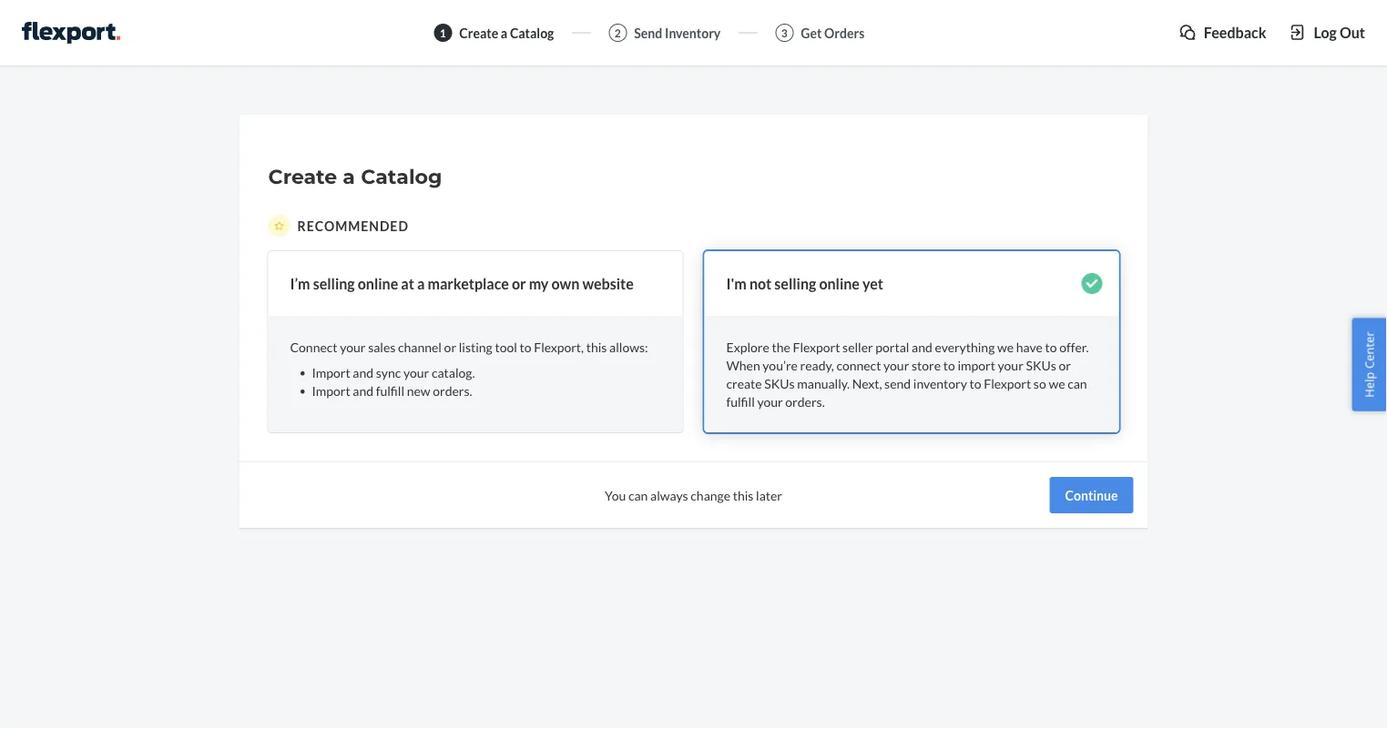 Task type: describe. For each thing, give the bounding box(es) containing it.
allows:
[[609, 339, 648, 355]]

orders. inside import and sync your catalog. import and fulfill new orders.
[[433, 383, 472, 398]]

1 horizontal spatial skus
[[1026, 357, 1056, 373]]

change
[[691, 488, 731, 503]]

1 horizontal spatial this
[[733, 488, 754, 503]]

help
[[1361, 372, 1378, 398]]

2 selling from the left
[[775, 275, 816, 292]]

2 horizontal spatial a
[[501, 25, 508, 41]]

store
[[912, 357, 941, 373]]

log
[[1314, 23, 1337, 41]]

i'm
[[290, 275, 310, 292]]

log out
[[1314, 23, 1365, 41]]

new
[[407, 383, 430, 398]]

listing
[[459, 339, 493, 355]]

import and sync your catalog. import and fulfill new orders.
[[312, 365, 475, 398]]

so
[[1034, 376, 1046, 391]]

your down create
[[757, 394, 783, 409]]

1
[[440, 26, 446, 39]]

flexport logo image
[[22, 22, 120, 44]]

you're
[[763, 357, 798, 373]]

inventory
[[665, 25, 721, 41]]

portal
[[876, 339, 909, 355]]

1 online from the left
[[358, 275, 398, 292]]

i'm
[[726, 275, 747, 292]]

marketplace
[[428, 275, 509, 292]]

0 vertical spatial we
[[997, 339, 1014, 355]]

everything
[[935, 339, 995, 355]]

check image
[[1082, 273, 1103, 294]]

1 vertical spatial a
[[343, 164, 355, 189]]

1 horizontal spatial create a catalog
[[459, 25, 554, 41]]

to down import
[[970, 376, 982, 391]]

at
[[401, 275, 414, 292]]

create
[[726, 376, 762, 391]]

or inside explore the flexport seller portal and everything we have to offer. when you're ready, connect your store to import your skus or create skus manually. next, send inventory to flexport so we can fulfill your orders.
[[1059, 357, 1071, 373]]

sales
[[368, 339, 396, 355]]

orders
[[824, 25, 865, 41]]

get orders
[[801, 25, 865, 41]]

i'm selling online at a marketplace or my own website
[[290, 275, 634, 292]]

fulfill inside explore the flexport seller portal and everything we have to offer. when you're ready, connect your store to import your skus or create skus manually. next, send inventory to flexport so we can fulfill your orders.
[[726, 394, 755, 409]]

1 vertical spatial or
[[444, 339, 456, 355]]

continue
[[1065, 488, 1118, 503]]

have
[[1016, 339, 1043, 355]]

send
[[634, 25, 662, 41]]

center
[[1361, 332, 1378, 369]]

your inside import and sync your catalog. import and fulfill new orders.
[[404, 365, 429, 380]]

2 online from the left
[[819, 275, 860, 292]]

sync
[[376, 365, 401, 380]]

0 vertical spatial flexport
[[793, 339, 840, 355]]

explore
[[726, 339, 769, 355]]

1 horizontal spatial or
[[512, 275, 526, 292]]

2 vertical spatial a
[[417, 275, 425, 292]]

1 selling from the left
[[313, 275, 355, 292]]

1 vertical spatial create a catalog
[[268, 164, 442, 189]]

when
[[726, 357, 760, 373]]

send inventory
[[634, 25, 721, 41]]

not
[[750, 275, 772, 292]]

explore the flexport seller portal and everything we have to offer. when you're ready, connect your store to import your skus or create skus manually. next, send inventory to flexport so we can fulfill your orders.
[[726, 339, 1089, 409]]

manually.
[[797, 376, 850, 391]]

0 vertical spatial this
[[586, 339, 607, 355]]



Task type: vqa. For each thing, say whether or not it's contained in the screenshot.
have in the top right of the page
yes



Task type: locate. For each thing, give the bounding box(es) containing it.
or left "listing"
[[444, 339, 456, 355]]

can
[[1068, 376, 1087, 391], [628, 488, 648, 503]]

a right "at" at left top
[[417, 275, 425, 292]]

create right 1
[[459, 25, 498, 41]]

connect your sales channel or listing tool to flexport, this allows:
[[290, 339, 648, 355]]

your
[[340, 339, 366, 355], [884, 357, 909, 373], [998, 357, 1024, 373], [404, 365, 429, 380], [757, 394, 783, 409]]

get
[[801, 25, 822, 41]]

selling right "i'm"
[[313, 275, 355, 292]]

catalog.
[[432, 365, 475, 380]]

or left my
[[512, 275, 526, 292]]

feedback
[[1204, 23, 1266, 41]]

orders. inside explore the flexport seller portal and everything we have to offer. when you're ready, connect your store to import your skus or create skus manually. next, send inventory to flexport so we can fulfill your orders.
[[785, 394, 825, 409]]

online left "at" at left top
[[358, 275, 398, 292]]

0 horizontal spatial or
[[444, 339, 456, 355]]

1 vertical spatial skus
[[765, 376, 795, 391]]

1 horizontal spatial flexport
[[984, 376, 1031, 391]]

help center button
[[1352, 318, 1387, 412]]

can inside explore the flexport seller portal and everything we have to offer. when you're ready, connect your store to import your skus or create skus manually. next, send inventory to flexport so we can fulfill your orders.
[[1068, 376, 1087, 391]]

0 vertical spatial a
[[501, 25, 508, 41]]

you can always change this later
[[605, 488, 782, 503]]

fulfill down create
[[726, 394, 755, 409]]

create up recommended
[[268, 164, 337, 189]]

create a catalog
[[459, 25, 554, 41], [268, 164, 442, 189]]

0 vertical spatial create
[[459, 25, 498, 41]]

0 vertical spatial skus
[[1026, 357, 1056, 373]]

0 vertical spatial or
[[512, 275, 526, 292]]

channel
[[398, 339, 442, 355]]

own
[[551, 275, 580, 292]]

fulfill inside import and sync your catalog. import and fulfill new orders.
[[376, 383, 404, 398]]

0 vertical spatial import
[[312, 365, 350, 380]]

tool
[[495, 339, 517, 355]]

connect
[[290, 339, 337, 355]]

0 horizontal spatial skus
[[765, 376, 795, 391]]

next,
[[852, 376, 882, 391]]

create a catalog right 1
[[459, 25, 554, 41]]

catalog
[[510, 25, 554, 41], [361, 164, 442, 189]]

this left allows:
[[586, 339, 607, 355]]

this
[[586, 339, 607, 355], [733, 488, 754, 503]]

flexport up 'ready,'
[[793, 339, 840, 355]]

1 vertical spatial can
[[628, 488, 648, 503]]

0 horizontal spatial create a catalog
[[268, 164, 442, 189]]

later
[[756, 488, 782, 503]]

selling right the not at the right top
[[775, 275, 816, 292]]

we right so
[[1049, 376, 1065, 391]]

flexport
[[793, 339, 840, 355], [984, 376, 1031, 391]]

feedback link
[[1178, 22, 1266, 43]]

0 horizontal spatial create
[[268, 164, 337, 189]]

catalog up recommended
[[361, 164, 442, 189]]

connect
[[836, 357, 881, 373]]

online
[[358, 275, 398, 292], [819, 275, 860, 292]]

1 horizontal spatial a
[[417, 275, 425, 292]]

1 horizontal spatial online
[[819, 275, 860, 292]]

this left later
[[733, 488, 754, 503]]

we left have
[[997, 339, 1014, 355]]

2 vertical spatial and
[[353, 383, 374, 398]]

the
[[772, 339, 790, 355]]

orders.
[[433, 383, 472, 398], [785, 394, 825, 409]]

1 vertical spatial we
[[1049, 376, 1065, 391]]

orders. down manually. at bottom
[[785, 394, 825, 409]]

1 import from the top
[[312, 365, 350, 380]]

help center
[[1361, 332, 1378, 398]]

create
[[459, 25, 498, 41], [268, 164, 337, 189]]

or
[[512, 275, 526, 292], [444, 339, 456, 355], [1059, 357, 1071, 373]]

can right you
[[628, 488, 648, 503]]

1 horizontal spatial catalog
[[510, 25, 554, 41]]

your up send at the right
[[884, 357, 909, 373]]

fulfill
[[376, 383, 404, 398], [726, 394, 755, 409]]

2
[[615, 26, 621, 39]]

i'm not selling online yet
[[726, 275, 884, 292]]

1 horizontal spatial orders.
[[785, 394, 825, 409]]

create a catalog up recommended
[[268, 164, 442, 189]]

catalog left 2
[[510, 25, 554, 41]]

1 vertical spatial catalog
[[361, 164, 442, 189]]

flexport left so
[[984, 376, 1031, 391]]

offer.
[[1059, 339, 1089, 355]]

2 horizontal spatial or
[[1059, 357, 1071, 373]]

inventory
[[913, 376, 967, 391]]

and
[[912, 339, 932, 355], [353, 365, 374, 380], [353, 383, 374, 398]]

and left the sync
[[353, 365, 374, 380]]

0 vertical spatial can
[[1068, 376, 1087, 391]]

my
[[529, 275, 549, 292]]

0 horizontal spatial orders.
[[433, 383, 472, 398]]

0 vertical spatial and
[[912, 339, 932, 355]]

seller
[[843, 339, 873, 355]]

we
[[997, 339, 1014, 355], [1049, 376, 1065, 391]]

1 horizontal spatial create
[[459, 25, 498, 41]]

import
[[312, 365, 350, 380], [312, 383, 350, 398]]

to right have
[[1045, 339, 1057, 355]]

a
[[501, 25, 508, 41], [343, 164, 355, 189], [417, 275, 425, 292]]

to
[[520, 339, 531, 355], [1045, 339, 1057, 355], [943, 357, 955, 373], [970, 376, 982, 391]]

log out button
[[1288, 22, 1365, 43]]

or down offer.
[[1059, 357, 1071, 373]]

always
[[650, 488, 688, 503]]

recommended
[[297, 218, 409, 234]]

1 vertical spatial create
[[268, 164, 337, 189]]

1 horizontal spatial fulfill
[[726, 394, 755, 409]]

continue link
[[1050, 477, 1134, 514]]

0 vertical spatial catalog
[[510, 25, 554, 41]]

1 horizontal spatial can
[[1068, 376, 1087, 391]]

2 import from the top
[[312, 383, 350, 398]]

2 vertical spatial or
[[1059, 357, 1071, 373]]

0 horizontal spatial can
[[628, 488, 648, 503]]

your down have
[[998, 357, 1024, 373]]

0 horizontal spatial flexport
[[793, 339, 840, 355]]

1 vertical spatial import
[[312, 383, 350, 398]]

0 horizontal spatial online
[[358, 275, 398, 292]]

0 horizontal spatial a
[[343, 164, 355, 189]]

a right 1
[[501, 25, 508, 41]]

a up recommended
[[343, 164, 355, 189]]

ready,
[[800, 357, 834, 373]]

and down sales
[[353, 383, 374, 398]]

to right tool
[[520, 339, 531, 355]]

fulfill down the sync
[[376, 383, 404, 398]]

0 horizontal spatial we
[[997, 339, 1014, 355]]

and inside explore the flexport seller portal and everything we have to offer. when you're ready, connect your store to import your skus or create skus manually. next, send inventory to flexport so we can fulfill your orders.
[[912, 339, 932, 355]]

can down offer.
[[1068, 376, 1087, 391]]

skus down you're
[[765, 376, 795, 391]]

1 horizontal spatial we
[[1049, 376, 1065, 391]]

0 vertical spatial create a catalog
[[459, 25, 554, 41]]

you
[[605, 488, 626, 503]]

1 vertical spatial flexport
[[984, 376, 1031, 391]]

1 horizontal spatial selling
[[775, 275, 816, 292]]

0 horizontal spatial this
[[586, 339, 607, 355]]

out
[[1340, 23, 1365, 41]]

online left yet
[[819, 275, 860, 292]]

1 vertical spatial this
[[733, 488, 754, 503]]

0 horizontal spatial selling
[[313, 275, 355, 292]]

website
[[582, 275, 634, 292]]

0 horizontal spatial fulfill
[[376, 383, 404, 398]]

continue button
[[1050, 477, 1134, 514]]

yet
[[863, 275, 884, 292]]

send
[[885, 376, 911, 391]]

to up inventory
[[943, 357, 955, 373]]

your left sales
[[340, 339, 366, 355]]

import
[[958, 357, 995, 373]]

0 horizontal spatial catalog
[[361, 164, 442, 189]]

flexport,
[[534, 339, 584, 355]]

1 vertical spatial and
[[353, 365, 374, 380]]

orders. down the catalog.
[[433, 383, 472, 398]]

skus
[[1026, 357, 1056, 373], [765, 376, 795, 391]]

and up "store"
[[912, 339, 932, 355]]

your up new
[[404, 365, 429, 380]]

selling
[[313, 275, 355, 292], [775, 275, 816, 292]]

skus up so
[[1026, 357, 1056, 373]]

3
[[781, 26, 788, 39]]



